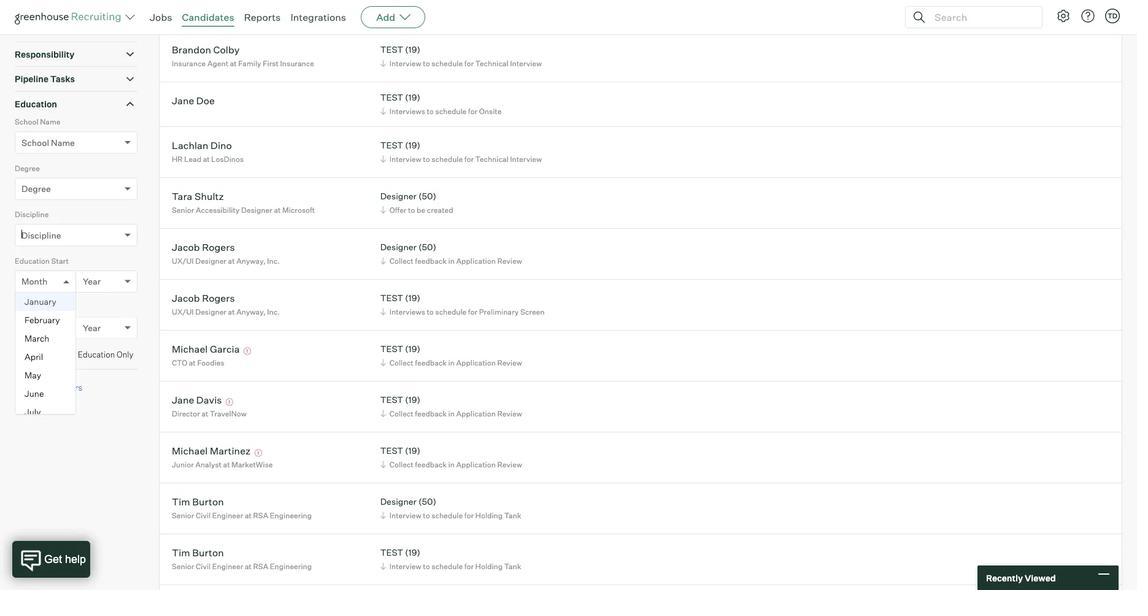Task type: describe. For each thing, give the bounding box(es) containing it.
test inside test (19) interviews to schedule for onsite
[[381, 92, 403, 103]]

0 vertical spatial name
[[40, 117, 60, 127]]

family
[[238, 59, 261, 68]]

td
[[1108, 12, 1118, 20]]

interview to schedule for holding tank link for test (19)
[[379, 561, 525, 573]]

Most Recent Education Only checkbox
[[17, 350, 25, 358]]

reset
[[33, 382, 56, 393]]

schedule inside test (19) interviews to schedule for onsite
[[436, 107, 467, 116]]

candidates
[[182, 11, 234, 23]]

most
[[30, 350, 49, 360]]

interviews for test (19) interviews to schedule for preliminary screen
[[390, 307, 425, 317]]

Search text field
[[932, 8, 1032, 26]]

michael garcia has been in application review for more than 5 days image
[[242, 348, 253, 355]]

tara shultz link
[[172, 190, 224, 204]]

for inside test (19) interviews to schedule for onsite
[[468, 107, 478, 116]]

(19) for director at travelnow
[[405, 395, 421, 406]]

recently viewed
[[987, 573, 1057, 584]]

shultz
[[195, 190, 224, 202]]

accessibility
[[196, 206, 240, 215]]

interview to schedule for technical interview link for colby
[[379, 58, 545, 69]]

in inside the designer (50) collect feedback in application review
[[449, 256, 455, 266]]

brandon colby link
[[172, 43, 240, 58]]

hr
[[172, 155, 183, 164]]

feedback for michael garcia
[[415, 358, 447, 368]]

schedule right add popup button
[[432, 8, 463, 17]]

(19) for ux/ui designer at anyway, inc.
[[405, 293, 421, 304]]

for inside designer (50) interview to schedule for holding tank
[[465, 511, 474, 521]]

candidates link
[[182, 11, 234, 23]]

in for michael garcia
[[449, 358, 455, 368]]

junior analyst at marketwise
[[172, 460, 273, 470]]

collect feedback in application review link for jane davis
[[379, 408, 526, 420]]

feedback for jane davis
[[415, 409, 447, 419]]

may
[[25, 370, 41, 381]]

tim burton senior civil engineer at rsa engineering for test (19)
[[172, 547, 312, 572]]

most recent education only
[[30, 350, 133, 360]]

test for insurance agent at family first insurance
[[381, 44, 403, 55]]

tara shultz senior accessibility designer at microsoft
[[172, 190, 315, 215]]

michael for michael garcia
[[172, 343, 208, 355]]

0 vertical spatial degree
[[15, 164, 40, 173]]

1 holding from the top
[[476, 8, 503, 17]]

collect feedback in application review link for michael martinez
[[379, 459, 526, 471]]

jane davis
[[172, 394, 222, 406]]

february option
[[15, 311, 76, 330]]

integrations
[[291, 11, 346, 23]]

2 insurance from the left
[[280, 59, 314, 68]]

application for michael garcia
[[457, 358, 496, 368]]

director at travelnow
[[172, 409, 247, 419]]

test for junior analyst at marketwise
[[381, 446, 403, 457]]

jacob for test
[[172, 292, 200, 304]]

education for education start
[[15, 257, 50, 266]]

year for education start
[[83, 276, 101, 287]]

reset filters button
[[15, 376, 89, 399]]

lachlan dino link
[[172, 139, 232, 153]]

at inside 'lachlan dino hr lead at losdinos'
[[203, 155, 210, 164]]

1 insurance from the left
[[172, 59, 206, 68]]

at inside tara shultz senior accessibility designer at microsoft
[[274, 206, 281, 215]]

engineer for test (19)
[[212, 562, 243, 572]]

doe
[[196, 94, 215, 107]]

add button
[[361, 6, 426, 28]]

rogers for test
[[202, 292, 235, 304]]

agent
[[208, 59, 228, 68]]

brandon
[[172, 43, 211, 56]]

tara
[[172, 190, 192, 202]]

tim burton senior civil engineer at rsa engineering for designer (50)
[[172, 496, 312, 521]]

february
[[25, 315, 60, 326]]

july
[[25, 407, 41, 418]]

feedback inside the designer (50) collect feedback in application review
[[415, 256, 447, 266]]

reports link
[[244, 11, 281, 23]]

foodies
[[197, 358, 225, 368]]

created
[[427, 206, 454, 215]]

onsite
[[479, 107, 502, 116]]

senior for designer (50) interview to schedule for holding tank
[[172, 511, 194, 521]]

lachlan dino hr lead at losdinos
[[172, 139, 244, 164]]

ux/ui for designer (50)
[[172, 256, 194, 266]]

offer
[[390, 206, 407, 215]]

cto at foodies
[[172, 358, 225, 368]]

designer inside designer (50) offer to be created
[[381, 191, 417, 202]]

schedule down interviews to schedule for onsite link
[[432, 155, 463, 164]]

(19) for junior analyst at marketwise
[[405, 446, 421, 457]]

rsa for designer (50)
[[253, 511, 269, 521]]

microsoft
[[283, 206, 315, 215]]

(19) inside test (19) interview to schedule for holding tank
[[405, 548, 421, 559]]

reports
[[244, 11, 281, 23]]

tim for test (19)
[[172, 547, 190, 559]]

jane doe
[[172, 94, 215, 107]]

first
[[263, 59, 279, 68]]

tank inside interview to schedule for holding tank link
[[505, 8, 522, 17]]

tim for designer (50)
[[172, 496, 190, 508]]

garcia
[[210, 343, 240, 355]]

1 interview to schedule for holding tank link from the top
[[379, 7, 525, 18]]

application for jane davis
[[457, 409, 496, 419]]

to for interview to schedule for holding tank link associated with designer (50)
[[423, 511, 430, 521]]

analyst
[[196, 460, 222, 470]]

holding for (19)
[[476, 562, 503, 572]]

offer to be created link
[[379, 204, 457, 216]]

3 senior from the top
[[172, 562, 194, 572]]

test for director at travelnow
[[381, 395, 403, 406]]

review for michael martinez
[[498, 460, 522, 470]]

jane for jane doe
[[172, 94, 194, 107]]

jacob rogers ux/ui designer at anyway, inc. for designer
[[172, 241, 280, 266]]

year for education end
[[83, 323, 101, 334]]

for inside test (19) interview to schedule for holding tank
[[465, 562, 474, 572]]

civil for test (19)
[[196, 562, 211, 572]]

to for the offer to be created "link"
[[408, 206, 415, 215]]

recent
[[50, 350, 76, 360]]

interviews to schedule for onsite link
[[379, 105, 505, 117]]

designer inside designer (50) interview to schedule for holding tank
[[381, 497, 417, 508]]

engineering for test (19)
[[270, 562, 312, 572]]

junior
[[172, 460, 194, 470]]

recently
[[987, 573, 1024, 584]]

jacob for designer
[[172, 241, 200, 253]]

dino
[[211, 139, 232, 151]]

january
[[25, 297, 56, 307]]

jane doe link
[[172, 94, 215, 108]]

jobs link
[[150, 11, 172, 23]]

collect feedback in application review link for michael garcia
[[379, 357, 526, 369]]

source
[[15, 24, 44, 35]]

rogers for designer
[[202, 241, 235, 253]]

martinez
[[210, 445, 251, 457]]

march option
[[15, 330, 76, 348]]

configure image
[[1057, 9, 1072, 23]]

designer (50) collect feedback in application review
[[381, 242, 522, 266]]

colby
[[213, 43, 240, 56]]

1 collect feedback in application review link from the top
[[379, 255, 526, 267]]

degree element
[[15, 163, 138, 209]]

tank for (50)
[[505, 511, 522, 521]]

interviews for test (19) interviews to schedule for onsite
[[390, 107, 425, 116]]

interviews to schedule for preliminary screen link
[[379, 306, 548, 318]]

test (19) interviews to schedule for onsite
[[381, 92, 502, 116]]

april option
[[15, 348, 76, 367]]

schedule inside designer (50) interview to schedule for holding tank
[[432, 511, 463, 521]]

add
[[377, 11, 396, 23]]

test (19) interview to schedule for technical interview for dino
[[381, 140, 542, 164]]

preliminary
[[479, 307, 519, 317]]

burton for designer (50)
[[192, 496, 224, 508]]

(19) for insurance agent at family first insurance
[[405, 44, 421, 55]]

pipeline
[[15, 74, 49, 85]]

interview to schedule for holding tank
[[390, 8, 522, 17]]

jobs
[[150, 11, 172, 23]]

lead
[[184, 155, 201, 164]]

collect for michael garcia
[[390, 358, 414, 368]]

test (19) collect feedback in application review for michael garcia
[[381, 344, 522, 368]]

davis
[[196, 394, 222, 406]]

student
[[172, 8, 200, 17]]

jane davis link
[[172, 394, 222, 408]]

filters
[[58, 382, 82, 393]]

0 vertical spatial school name
[[15, 117, 60, 127]]

be
[[417, 206, 426, 215]]

schedule inside "test (19) interviews to schedule for preliminary screen"
[[436, 307, 467, 317]]



Task type: locate. For each thing, give the bounding box(es) containing it.
screen
[[521, 307, 545, 317]]

lachlan
[[172, 139, 208, 151]]

interviews
[[390, 107, 425, 116], [390, 307, 425, 317]]

1 vertical spatial rogers
[[202, 292, 235, 304]]

jane left doe
[[172, 94, 194, 107]]

2 collect from the top
[[390, 358, 414, 368]]

1 vertical spatial year
[[83, 323, 101, 334]]

school
[[15, 117, 38, 127], [21, 137, 49, 148]]

jacob down accessibility
[[172, 241, 200, 253]]

interview to schedule for technical interview link for dino
[[379, 153, 545, 165]]

rsa
[[253, 511, 269, 521], [253, 562, 269, 572]]

jacob rogers link
[[172, 241, 235, 255], [172, 292, 235, 306]]

1 vertical spatial tim burton senior civil engineer at rsa engineering
[[172, 547, 312, 572]]

jacob up michael garcia
[[172, 292, 200, 304]]

1 test (19) collect feedback in application review from the top
[[381, 344, 522, 368]]

tank inside designer (50) interview to schedule for holding tank
[[505, 511, 522, 521]]

education start
[[15, 257, 69, 266]]

2 rogers from the top
[[202, 292, 235, 304]]

0 vertical spatial interview to schedule for holding tank link
[[379, 7, 525, 18]]

name down pipeline tasks
[[40, 117, 60, 127]]

0 vertical spatial tim
[[172, 496, 190, 508]]

school name element
[[15, 116, 138, 163]]

1 vertical spatial michael
[[172, 445, 208, 457]]

3 tank from the top
[[505, 562, 522, 572]]

1 vertical spatial jane
[[172, 394, 194, 406]]

list box
[[15, 293, 76, 422]]

0 vertical spatial technical
[[476, 59, 509, 68]]

(50) for tara shultz
[[419, 191, 437, 202]]

year down discipline element
[[83, 276, 101, 287]]

jacob rogers link for test
[[172, 292, 235, 306]]

(19) for hr lead at losdinos
[[405, 140, 421, 151]]

1 vertical spatial holding
[[476, 511, 503, 521]]

to for interviews to schedule for onsite link
[[427, 107, 434, 116]]

may option
[[15, 367, 76, 385]]

school name
[[15, 117, 60, 127], [21, 137, 75, 148]]

4 feedback from the top
[[415, 460, 447, 470]]

civil for designer (50)
[[196, 511, 211, 521]]

technical for brandon colby
[[476, 59, 509, 68]]

inc. for test (19)
[[267, 307, 280, 317]]

1 vertical spatial ux/ui
[[172, 307, 194, 317]]

designer inside the designer (50) collect feedback in application review
[[381, 242, 417, 253]]

0 vertical spatial month
[[21, 276, 48, 287]]

1 review from the top
[[498, 256, 522, 266]]

1 anyway, from the top
[[237, 256, 266, 266]]

0 vertical spatial engineer
[[212, 511, 243, 521]]

2 tank from the top
[[505, 511, 522, 521]]

technical up onsite
[[476, 59, 509, 68]]

(50) inside designer (50) interview to schedule for holding tank
[[419, 497, 437, 508]]

2 month from the top
[[21, 323, 48, 334]]

0 vertical spatial inc.
[[267, 256, 280, 266]]

in for jane davis
[[449, 409, 455, 419]]

0 vertical spatial anyway,
[[237, 256, 266, 266]]

4 test from the top
[[381, 293, 403, 304]]

collect feedback in application review link
[[379, 255, 526, 267], [379, 357, 526, 369], [379, 408, 526, 420], [379, 459, 526, 471]]

6 test from the top
[[381, 395, 403, 406]]

1 burton from the top
[[192, 496, 224, 508]]

name
[[40, 117, 60, 127], [51, 137, 75, 148]]

engineering for designer (50)
[[270, 511, 312, 521]]

1 inc. from the top
[[267, 256, 280, 266]]

to inside test (19) interview to schedule for holding tank
[[423, 562, 430, 572]]

michael garcia link
[[172, 343, 240, 357]]

degree down "school name" element at the top of the page
[[15, 164, 40, 173]]

holding for (50)
[[476, 511, 503, 521]]

michael martinez has been in application review for more than 5 days image
[[253, 450, 264, 457]]

1 vertical spatial anyway,
[[237, 307, 266, 317]]

education
[[15, 99, 57, 109], [15, 257, 50, 266], [15, 303, 50, 312], [78, 350, 115, 360]]

to for interview to schedule for technical interview link associated with colby
[[423, 59, 430, 68]]

marketwise
[[232, 460, 273, 470]]

collect for michael martinez
[[390, 460, 414, 470]]

1 jacob from the top
[[172, 241, 200, 253]]

education for education end
[[15, 303, 50, 312]]

5 (19) from the top
[[405, 344, 421, 355]]

test (19) interview to schedule for technical interview
[[381, 44, 542, 68], [381, 140, 542, 164]]

engineer for designer (50)
[[212, 511, 243, 521]]

3 application from the top
[[457, 409, 496, 419]]

brandon colby insurance agent at family first insurance
[[172, 43, 314, 68]]

travelnow
[[210, 409, 247, 419]]

tank inside test (19) interview to schedule for holding tank
[[505, 562, 522, 572]]

school name down pipeline
[[15, 117, 60, 127]]

jacob rogers link down accessibility
[[172, 241, 235, 255]]

0 vertical spatial ux/ui
[[172, 256, 194, 266]]

january option
[[15, 293, 76, 311]]

3 collect from the top
[[390, 409, 414, 419]]

(19) for cto at foodies
[[405, 344, 421, 355]]

anyway, for test
[[237, 307, 266, 317]]

td button
[[1104, 6, 1123, 26]]

application for michael martinez
[[457, 460, 496, 470]]

tank
[[505, 8, 522, 17], [505, 511, 522, 521], [505, 562, 522, 572]]

2 anyway, from the top
[[237, 307, 266, 317]]

2 (19) from the top
[[405, 92, 421, 103]]

application inside the designer (50) collect feedback in application review
[[457, 256, 496, 266]]

interviews inside test (19) interviews to schedule for onsite
[[390, 107, 425, 116]]

3 review from the top
[[498, 409, 522, 419]]

test for ux/ui designer at anyway, inc.
[[381, 293, 403, 304]]

2 (50) from the top
[[419, 242, 437, 253]]

school down pipeline
[[15, 117, 38, 127]]

education up 'february'
[[15, 303, 50, 312]]

jane for jane davis
[[172, 394, 194, 406]]

civil
[[196, 511, 211, 521], [196, 562, 211, 572]]

reset filters
[[33, 382, 82, 393]]

test inside test (19) interview to schedule for holding tank
[[381, 548, 403, 559]]

1 test (19) interview to schedule for technical interview from the top
[[381, 44, 542, 68]]

tim
[[172, 496, 190, 508], [172, 547, 190, 559]]

year up most recent education only
[[83, 323, 101, 334]]

2 michael from the top
[[172, 445, 208, 457]]

2 technical from the top
[[476, 155, 509, 164]]

review for jane davis
[[498, 409, 522, 419]]

2 test (19) collect feedback in application review from the top
[[381, 395, 522, 419]]

designer (50) offer to be created
[[381, 191, 454, 215]]

0 vertical spatial school
[[15, 117, 38, 127]]

1 vertical spatial tim burton link
[[172, 547, 224, 561]]

1 test from the top
[[381, 44, 403, 55]]

test (19) collect feedback in application review for michael martinez
[[381, 446, 522, 470]]

1 tank from the top
[[505, 8, 522, 17]]

1 vertical spatial discipline
[[21, 230, 61, 241]]

0 vertical spatial engineering
[[270, 511, 312, 521]]

0 vertical spatial jacob rogers link
[[172, 241, 235, 255]]

year
[[83, 276, 101, 287], [83, 323, 101, 334]]

tim burton link for test (19)
[[172, 547, 224, 561]]

1 jacob rogers link from the top
[[172, 241, 235, 255]]

1 vertical spatial month
[[21, 323, 48, 334]]

1 vertical spatial inc.
[[267, 307, 280, 317]]

3 (50) from the top
[[419, 497, 437, 508]]

insurance down brandon
[[172, 59, 206, 68]]

application
[[457, 256, 496, 266], [457, 358, 496, 368], [457, 409, 496, 419], [457, 460, 496, 470]]

responsibility
[[15, 49, 74, 60]]

1 vertical spatial interview to schedule for holding tank link
[[379, 510, 525, 522]]

(50) inside designer (50) offer to be created
[[419, 191, 437, 202]]

in for michael martinez
[[449, 460, 455, 470]]

test (19) collect feedback in application review
[[381, 344, 522, 368], [381, 395, 522, 419], [381, 446, 522, 470]]

rogers down accessibility
[[202, 241, 235, 253]]

michael martinez link
[[172, 445, 251, 459]]

2 tim burton link from the top
[[172, 547, 224, 561]]

2 holding from the top
[[476, 511, 503, 521]]

discipline element
[[15, 209, 138, 255]]

td button
[[1106, 9, 1121, 23]]

schedule up test (19) interview to schedule for holding tank
[[432, 511, 463, 521]]

review inside the designer (50) collect feedback in application review
[[498, 256, 522, 266]]

1 vertical spatial engineer
[[212, 562, 243, 572]]

1 (19) from the top
[[405, 44, 421, 55]]

test (19) collect feedback in application review for jane davis
[[381, 395, 522, 419]]

technical down onsite
[[476, 155, 509, 164]]

interview to schedule for technical interview link down interviews to schedule for onsite link
[[379, 153, 545, 165]]

education left start at the top
[[15, 257, 50, 266]]

1 horizontal spatial insurance
[[280, 59, 314, 68]]

tim burton link for designer (50)
[[172, 496, 224, 510]]

2 vertical spatial holding
[[476, 562, 503, 572]]

education for education
[[15, 99, 57, 109]]

tasks
[[50, 74, 75, 85]]

jacob rogers link for designer
[[172, 241, 235, 255]]

1 jane from the top
[[172, 94, 194, 107]]

(19) inside test (19) interviews to schedule for onsite
[[405, 92, 421, 103]]

0 vertical spatial rogers
[[202, 241, 235, 253]]

anyway, up michael garcia has been in application review for more than 5 days image
[[237, 307, 266, 317]]

7 (19) from the top
[[405, 446, 421, 457]]

anyway, down tara shultz senior accessibility designer at microsoft
[[237, 256, 266, 266]]

1 feedback from the top
[[415, 256, 447, 266]]

1 vertical spatial senior
[[172, 511, 194, 521]]

3 test from the top
[[381, 140, 403, 151]]

jane
[[172, 94, 194, 107], [172, 394, 194, 406]]

2 engineer from the top
[[212, 562, 243, 572]]

4 collect feedback in application review link from the top
[[379, 459, 526, 471]]

month
[[21, 276, 48, 287], [21, 323, 48, 334]]

holding inside test (19) interview to schedule for holding tank
[[476, 562, 503, 572]]

losdinos
[[211, 155, 244, 164]]

4 review from the top
[[498, 460, 522, 470]]

to inside "test (19) interviews to schedule for preliminary screen"
[[427, 307, 434, 317]]

2 in from the top
[[449, 358, 455, 368]]

1 vertical spatial degree
[[21, 184, 51, 194]]

0 vertical spatial jacob rogers ux/ui designer at anyway, inc.
[[172, 241, 280, 266]]

2 interview to schedule for technical interview link from the top
[[379, 153, 545, 165]]

2 vertical spatial test (19) collect feedback in application review
[[381, 446, 522, 470]]

1 tim burton senior civil engineer at rsa engineering from the top
[[172, 496, 312, 521]]

1 vertical spatial name
[[51, 137, 75, 148]]

test (19) interviews to schedule for preliminary screen
[[381, 293, 545, 317]]

1 tim burton link from the top
[[172, 496, 224, 510]]

to inside designer (50) interview to schedule for holding tank
[[423, 511, 430, 521]]

review
[[498, 256, 522, 266], [498, 358, 522, 368], [498, 409, 522, 419], [498, 460, 522, 470]]

2 vertical spatial (50)
[[419, 497, 437, 508]]

to inside test (19) interviews to schedule for onsite
[[427, 107, 434, 116]]

1 tim from the top
[[172, 496, 190, 508]]

1 interviews from the top
[[390, 107, 425, 116]]

1 vertical spatial civil
[[196, 562, 211, 572]]

michael
[[172, 343, 208, 355], [172, 445, 208, 457]]

1 jacob rogers ux/ui designer at anyway, inc. from the top
[[172, 241, 280, 266]]

2 jane from the top
[[172, 394, 194, 406]]

0 vertical spatial jacob
[[172, 241, 200, 253]]

2 jacob from the top
[[172, 292, 200, 304]]

viewed
[[1026, 573, 1057, 584]]

1 senior from the top
[[172, 206, 194, 215]]

education down pipeline
[[15, 99, 57, 109]]

jacob rogers ux/ui designer at anyway, inc.
[[172, 241, 280, 266], [172, 292, 280, 317]]

month down education end
[[21, 323, 48, 334]]

test (19) interview to schedule for technical interview down interview to schedule for holding tank at the top of the page
[[381, 44, 542, 68]]

rsa for test (19)
[[253, 562, 269, 572]]

to for dino's interview to schedule for technical interview link
[[423, 155, 430, 164]]

1 vertical spatial test (19) collect feedback in application review
[[381, 395, 522, 419]]

2 rsa from the top
[[253, 562, 269, 572]]

senior
[[172, 206, 194, 215], [172, 511, 194, 521], [172, 562, 194, 572]]

tim burton senior civil engineer at rsa engineering
[[172, 496, 312, 521], [172, 547, 312, 572]]

1 technical from the top
[[476, 59, 509, 68]]

0 vertical spatial holding
[[476, 8, 503, 17]]

jane up director
[[172, 394, 194, 406]]

michael inside "link"
[[172, 445, 208, 457]]

1 vertical spatial interviews
[[390, 307, 425, 317]]

interviews inside "test (19) interviews to schedule for preliminary screen"
[[390, 307, 425, 317]]

1 collect from the top
[[390, 256, 414, 266]]

1 vertical spatial school name
[[21, 137, 75, 148]]

4 application from the top
[[457, 460, 496, 470]]

3 interview to schedule for holding tank link from the top
[[379, 561, 525, 573]]

integrations link
[[291, 11, 346, 23]]

0 vertical spatial (50)
[[419, 191, 437, 202]]

jacob rogers ux/ui designer at anyway, inc. up garcia in the left bottom of the page
[[172, 292, 280, 317]]

2 tim burton senior civil engineer at rsa engineering from the top
[[172, 547, 312, 572]]

michael for michael martinez
[[172, 445, 208, 457]]

2 inc. from the top
[[267, 307, 280, 317]]

jacob rogers link up michael garcia
[[172, 292, 235, 306]]

7 test from the top
[[381, 446, 403, 457]]

3 collect feedback in application review link from the top
[[379, 408, 526, 420]]

technical for lachlan dino
[[476, 155, 509, 164]]

feedback
[[415, 256, 447, 266], [415, 358, 447, 368], [415, 409, 447, 419], [415, 460, 447, 470]]

0 vertical spatial interview to schedule for technical interview link
[[379, 58, 545, 69]]

schedule down designer (50) interview to schedule for holding tank
[[432, 562, 463, 572]]

3 holding from the top
[[476, 562, 503, 572]]

start
[[51, 257, 69, 266]]

schedule inside test (19) interview to schedule for holding tank
[[432, 562, 463, 572]]

1 rogers from the top
[[202, 241, 235, 253]]

designer (50) interview to schedule for holding tank
[[381, 497, 522, 521]]

june
[[25, 389, 44, 400]]

test (19) interview to schedule for technical interview for colby
[[381, 44, 542, 68]]

holding inside designer (50) interview to schedule for holding tank
[[476, 511, 503, 521]]

2 vertical spatial tank
[[505, 562, 522, 572]]

(50) for jacob rogers
[[419, 242, 437, 253]]

1 in from the top
[[449, 256, 455, 266]]

3 feedback from the top
[[415, 409, 447, 419]]

test (19) interview to schedule for holding tank
[[381, 548, 522, 572]]

discipline
[[15, 210, 49, 219], [21, 230, 61, 241]]

inc. for designer (50)
[[267, 256, 280, 266]]

interview to schedule for technical interview link
[[379, 58, 545, 69], [379, 153, 545, 165]]

4 (19) from the top
[[405, 293, 421, 304]]

1 month from the top
[[21, 276, 48, 287]]

0 vertical spatial michael
[[172, 343, 208, 355]]

2 engineering from the top
[[270, 562, 312, 572]]

1 civil from the top
[[196, 511, 211, 521]]

jacob rogers ux/ui designer at anyway, inc. down accessibility
[[172, 241, 280, 266]]

school up degree element
[[21, 137, 49, 148]]

name up degree element
[[51, 137, 75, 148]]

test for hr lead at losdinos
[[381, 140, 403, 151]]

2 vertical spatial interview to schedule for holding tank link
[[379, 561, 525, 573]]

4 in from the top
[[449, 460, 455, 470]]

end
[[51, 303, 65, 312]]

interview to schedule for holding tank link for designer (50)
[[379, 510, 525, 522]]

schedule left preliminary
[[436, 307, 467, 317]]

0 vertical spatial discipline
[[15, 210, 49, 219]]

2 feedback from the top
[[415, 358, 447, 368]]

0 vertical spatial jane
[[172, 94, 194, 107]]

2 collect feedback in application review link from the top
[[379, 357, 526, 369]]

1 vertical spatial tim
[[172, 547, 190, 559]]

2 ux/ui from the top
[[172, 307, 194, 317]]

0 vertical spatial tank
[[505, 8, 522, 17]]

1 interview to schedule for technical interview link from the top
[[379, 58, 545, 69]]

2 year from the top
[[83, 323, 101, 334]]

only
[[117, 350, 133, 360]]

senior inside tara shultz senior accessibility designer at microsoft
[[172, 206, 194, 215]]

2 application from the top
[[457, 358, 496, 368]]

ux/ui
[[172, 256, 194, 266], [172, 307, 194, 317]]

to inside designer (50) offer to be created
[[408, 206, 415, 215]]

schedule
[[432, 8, 463, 17], [432, 59, 463, 68], [436, 107, 467, 116], [432, 155, 463, 164], [436, 307, 467, 317], [432, 511, 463, 521], [432, 562, 463, 572]]

degree up discipline element
[[21, 184, 51, 194]]

tim burton link
[[172, 496, 224, 510], [172, 547, 224, 561]]

6 (19) from the top
[[405, 395, 421, 406]]

schedule left onsite
[[436, 107, 467, 116]]

0 horizontal spatial insurance
[[172, 59, 206, 68]]

2 civil from the top
[[196, 562, 211, 572]]

insurance
[[172, 59, 206, 68], [280, 59, 314, 68]]

1 vertical spatial jacob
[[172, 292, 200, 304]]

2 tim from the top
[[172, 547, 190, 559]]

1 application from the top
[[457, 256, 496, 266]]

2 senior from the top
[[172, 511, 194, 521]]

michael up the cto at foodies
[[172, 343, 208, 355]]

0 vertical spatial rsa
[[253, 511, 269, 521]]

0 vertical spatial senior
[[172, 206, 194, 215]]

1 vertical spatial (50)
[[419, 242, 437, 253]]

2 jacob rogers ux/ui designer at anyway, inc. from the top
[[172, 292, 280, 317]]

3 test (19) collect feedback in application review from the top
[[381, 446, 522, 470]]

to for interviews to schedule for preliminary screen link
[[427, 307, 434, 317]]

5 test from the top
[[381, 344, 403, 355]]

1 vertical spatial test (19) interview to schedule for technical interview
[[381, 140, 542, 164]]

june option
[[15, 385, 76, 404]]

interview inside designer (50) interview to schedule for holding tank
[[390, 511, 422, 521]]

anyway, for designer
[[237, 256, 266, 266]]

1 vertical spatial jacob rogers ux/ui designer at anyway, inc.
[[172, 292, 280, 317]]

3 in from the top
[[449, 409, 455, 419]]

for inside "test (19) interviews to schedule for preliminary screen"
[[468, 307, 478, 317]]

0 vertical spatial test (19) interview to schedule for technical interview
[[381, 44, 542, 68]]

march
[[25, 334, 49, 344]]

review for michael garcia
[[498, 358, 522, 368]]

2 test (19) interview to schedule for technical interview from the top
[[381, 140, 542, 164]]

1 vertical spatial technical
[[476, 155, 509, 164]]

student at n/a
[[172, 8, 224, 17]]

0 vertical spatial tim burton senior civil engineer at rsa engineering
[[172, 496, 312, 521]]

jacob rogers ux/ui designer at anyway, inc. for test
[[172, 292, 280, 317]]

cto
[[172, 358, 187, 368]]

michael martinez
[[172, 445, 251, 457]]

0 vertical spatial burton
[[192, 496, 224, 508]]

n/a
[[210, 8, 224, 17]]

0 vertical spatial year
[[83, 276, 101, 287]]

school name up degree element
[[21, 137, 75, 148]]

1 vertical spatial school
[[21, 137, 49, 148]]

1 engineering from the top
[[270, 511, 312, 521]]

at inside brandon colby insurance agent at family first insurance
[[230, 59, 237, 68]]

technical
[[476, 59, 509, 68], [476, 155, 509, 164]]

1 engineer from the top
[[212, 511, 243, 521]]

senior for designer (50) offer to be created
[[172, 206, 194, 215]]

schedule up test (19) interviews to schedule for onsite
[[432, 59, 463, 68]]

greenhouse recruiting image
[[15, 10, 125, 25]]

1 ux/ui from the top
[[172, 256, 194, 266]]

collect inside the designer (50) collect feedback in application review
[[390, 256, 414, 266]]

interview to schedule for technical interview link up test (19) interviews to schedule for onsite
[[379, 58, 545, 69]]

tank for (19)
[[505, 562, 522, 572]]

collect
[[390, 256, 414, 266], [390, 358, 414, 368], [390, 409, 414, 419], [390, 460, 414, 470]]

1 vertical spatial engineering
[[270, 562, 312, 572]]

(50) for tim burton
[[419, 497, 437, 508]]

None field
[[15, 272, 28, 292]]

interview inside test (19) interview to schedule for holding tank
[[390, 562, 422, 572]]

1 vertical spatial jacob rogers link
[[172, 292, 235, 306]]

education end
[[15, 303, 65, 312]]

(19) inside "test (19) interviews to schedule for preliminary screen"
[[405, 293, 421, 304]]

list box containing january
[[15, 293, 76, 422]]

0 vertical spatial tim burton link
[[172, 496, 224, 510]]

test for cto at foodies
[[381, 344, 403, 355]]

michael garcia
[[172, 343, 240, 355]]

month up january
[[21, 276, 48, 287]]

april
[[25, 352, 43, 363]]

0 vertical spatial civil
[[196, 511, 211, 521]]

0 vertical spatial interviews
[[390, 107, 425, 116]]

test inside "test (19) interviews to schedule for preliminary screen"
[[381, 293, 403, 304]]

insurance right first
[[280, 59, 314, 68]]

1 michael from the top
[[172, 343, 208, 355]]

burton for test (19)
[[192, 547, 224, 559]]

at
[[201, 8, 208, 17], [230, 59, 237, 68], [203, 155, 210, 164], [274, 206, 281, 215], [228, 256, 235, 266], [228, 307, 235, 317], [189, 358, 196, 368], [202, 409, 209, 419], [223, 460, 230, 470], [245, 511, 252, 521], [245, 562, 252, 572]]

test (19) interview to schedule for technical interview down interviews to schedule for onsite link
[[381, 140, 542, 164]]

2 interview to schedule for holding tank link from the top
[[379, 510, 525, 522]]

0 vertical spatial test (19) collect feedback in application review
[[381, 344, 522, 368]]

feedback for michael martinez
[[415, 460, 447, 470]]

1 vertical spatial interview to schedule for technical interview link
[[379, 153, 545, 165]]

director
[[172, 409, 200, 419]]

2 vertical spatial senior
[[172, 562, 194, 572]]

1 (50) from the top
[[419, 191, 437, 202]]

designer inside tara shultz senior accessibility designer at microsoft
[[241, 206, 273, 215]]

pipeline tasks
[[15, 74, 75, 85]]

(50) inside the designer (50) collect feedback in application review
[[419, 242, 437, 253]]

jane davis has been in application review for more than 5 days image
[[224, 399, 235, 406]]

1 vertical spatial rsa
[[253, 562, 269, 572]]

1 vertical spatial tank
[[505, 511, 522, 521]]

ux/ui for test (19)
[[172, 307, 194, 317]]

july option
[[15, 404, 76, 422]]

rogers up garcia in the left bottom of the page
[[202, 292, 235, 304]]

anyway,
[[237, 256, 266, 266], [237, 307, 266, 317]]

2 test from the top
[[381, 92, 403, 103]]

education left only
[[78, 350, 115, 360]]

2 review from the top
[[498, 358, 522, 368]]

collect for jane davis
[[390, 409, 414, 419]]

1 vertical spatial burton
[[192, 547, 224, 559]]

3 (19) from the top
[[405, 140, 421, 151]]

1 year from the top
[[83, 276, 101, 287]]

8 (19) from the top
[[405, 548, 421, 559]]

michael up the junior
[[172, 445, 208, 457]]

2 burton from the top
[[192, 547, 224, 559]]



Task type: vqa. For each thing, say whether or not it's contained in the screenshot.


